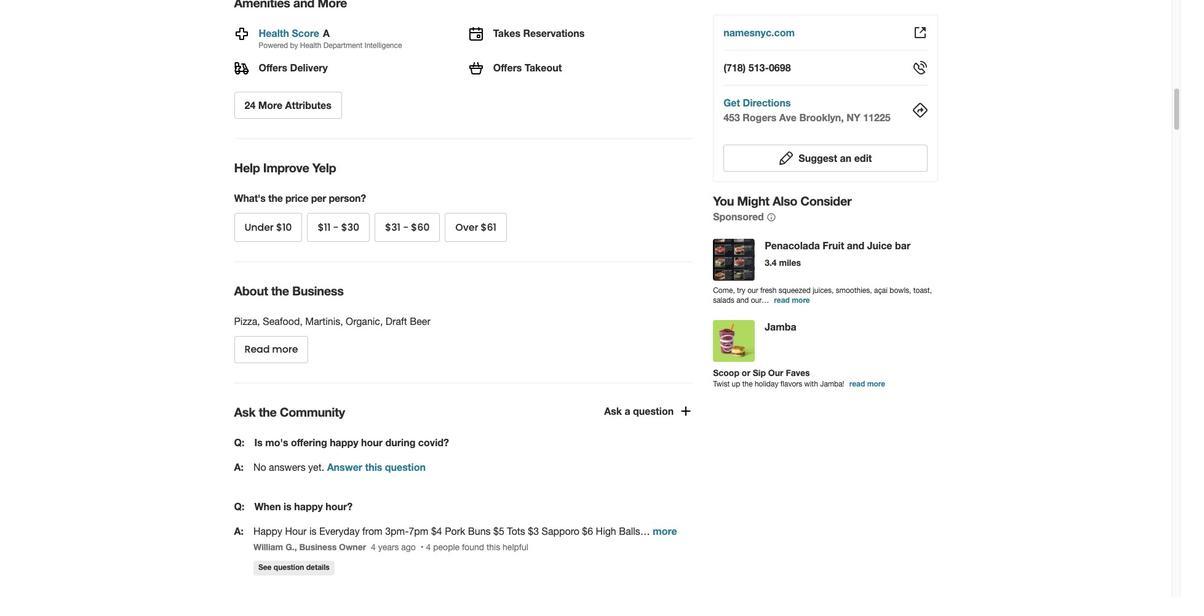 Task type: describe. For each thing, give the bounding box(es) containing it.
$11 - $30
[[318, 220, 359, 234]]

owner
[[339, 542, 366, 552]]

seafood,
[[263, 316, 303, 327]]

about
[[234, 283, 268, 298]]

24 more attributes button
[[234, 92, 342, 119]]

from
[[363, 526, 383, 537]]

4 for 4 years ago
[[371, 542, 376, 552]]

person?
[[329, 192, 366, 204]]

penacolada fruit and juice bar 3.4 miles
[[765, 239, 911, 268]]

powered
[[259, 41, 288, 50]]

24 reservation v2 image
[[469, 27, 484, 41]]

yelp
[[313, 160, 336, 175]]

answer
[[327, 461, 363, 473]]

suggest an edit
[[799, 152, 872, 164]]

3.4
[[765, 257, 777, 268]]

see question details
[[258, 563, 330, 572]]

$30
[[341, 220, 359, 234]]

amenities and more element
[[215, 0, 704, 119]]

happy hour is everyday from 3pm-7pm  $4 pork buns  $5 tots  $3 sapporo  $6 high balls… more
[[254, 525, 678, 537]]

$4
[[431, 526, 442, 537]]

0698
[[769, 62, 791, 73]]

health score a powered by health department intelligence
[[259, 27, 402, 50]]

24 add v2 image
[[679, 404, 694, 419]]

see
[[258, 563, 272, 572]]

sponsored
[[713, 211, 764, 222]]

might
[[738, 193, 770, 208]]

- for $30
[[333, 220, 339, 234]]

24 shopping v2 image
[[469, 61, 484, 76]]

0 horizontal spatial health
[[259, 27, 289, 39]]

business for g.,
[[299, 542, 337, 552]]

ago
[[402, 542, 416, 552]]

score
[[292, 27, 319, 39]]

everyday
[[319, 526, 360, 537]]

ask the community
[[234, 404, 345, 419]]

our…
[[751, 296, 770, 305]]

our
[[748, 286, 759, 295]]

miles
[[780, 257, 801, 268]]

more inside button
[[272, 342, 298, 357]]

community
[[280, 404, 345, 419]]

salads
[[713, 296, 735, 305]]

twist
[[713, 380, 730, 388]]

$5
[[494, 526, 505, 537]]

24 phone v2 image
[[913, 60, 928, 75]]

the for business
[[271, 283, 289, 298]]

takes reservations
[[494, 27, 585, 39]]

$11 - $30 button
[[307, 213, 370, 242]]

(718) 513-0698
[[724, 62, 791, 73]]

intelligence
[[365, 41, 402, 50]]

read inside scoop or sip our faves twist up the holiday flavors with jamba! read more
[[850, 379, 866, 388]]

24 more attributes
[[245, 99, 332, 111]]

takes
[[494, 27, 521, 39]]

read more
[[775, 295, 811, 305]]

also
[[773, 193, 798, 208]]

3pm-
[[385, 526, 409, 537]]

no answers yet. answer this question
[[254, 461, 426, 473]]

4 people found this helpful
[[426, 542, 529, 552]]

1 vertical spatial happy
[[294, 500, 323, 512]]

24 medical v2 image
[[234, 27, 249, 41]]

jamba link
[[765, 321, 797, 332]]

fruit
[[823, 239, 845, 251]]

flavors
[[781, 380, 803, 388]]

balls…
[[619, 526, 651, 537]]

juice
[[868, 239, 893, 251]]

an
[[841, 152, 852, 164]]

happy
[[254, 526, 283, 537]]

24 external link v2 image
[[913, 25, 928, 40]]

when
[[254, 500, 281, 512]]

helpful
[[503, 542, 529, 552]]

tots
[[507, 526, 526, 537]]

pizza, seafood, martinis, organic, draft beer
[[234, 316, 431, 327]]

read more button
[[234, 336, 309, 363]]

our
[[769, 367, 784, 378]]

business for the
[[292, 283, 344, 298]]

q: for when is happy hour?
[[234, 500, 245, 512]]

covid?
[[418, 436, 449, 448]]

ask for ask a question
[[605, 405, 622, 417]]

offering
[[291, 436, 327, 448]]

organic,
[[346, 316, 383, 327]]

more inside scoop or sip our faves twist up the holiday flavors with jamba! read more
[[868, 379, 886, 388]]

scoop or sip our faves twist up the holiday flavors with jamba! read more
[[713, 367, 886, 388]]

more inside ask the community element
[[653, 525, 678, 537]]

attributes
[[285, 99, 332, 111]]

jamba image
[[713, 320, 755, 362]]

up
[[732, 380, 741, 388]]

4 for 4 people found this helpful
[[426, 542, 431, 552]]

bar
[[896, 239, 911, 251]]

1 vertical spatial read more link
[[850, 379, 886, 388]]

$31 - $60 button
[[375, 213, 440, 242]]

$10
[[276, 220, 292, 234]]

açai
[[875, 286, 888, 295]]

draft
[[386, 316, 407, 327]]

faves
[[786, 367, 810, 378]]

help
[[234, 160, 260, 175]]

william g., business owner
[[254, 542, 366, 552]]

453
[[724, 111, 740, 123]]

jamba!
[[821, 380, 845, 388]]

under
[[245, 220, 274, 234]]

pizza,
[[234, 316, 260, 327]]

and inside come, try our fresh squeezed juices, smoothies, açai bowls, toast, salads and our…
[[737, 296, 749, 305]]

(718)
[[724, 62, 746, 73]]

brooklyn,
[[800, 111, 844, 123]]



Task type: vqa. For each thing, say whether or not it's contained in the screenshot.
$31 - $60
yes



Task type: locate. For each thing, give the bounding box(es) containing it.
smoothies,
[[836, 286, 873, 295]]

is right the "when"
[[284, 500, 292, 512]]

g.,
[[286, 542, 297, 552]]

question down the during
[[385, 461, 426, 473]]

hour
[[285, 526, 307, 537]]

1 horizontal spatial read more link
[[850, 379, 886, 388]]

0 horizontal spatial is
[[284, 500, 292, 512]]

1 horizontal spatial and
[[847, 239, 865, 251]]

more right the read
[[272, 342, 298, 357]]

price
[[286, 192, 309, 204]]

read down squeezed
[[775, 295, 790, 305]]

11225
[[864, 111, 891, 123]]

2 a: from the top
[[234, 525, 244, 537]]

the up mo's
[[259, 404, 277, 419]]

hour?
[[326, 500, 353, 512]]

ask for ask the community
[[234, 404, 256, 419]]

0 horizontal spatial this
[[365, 461, 382, 473]]

juices,
[[813, 286, 834, 295]]

1 4 from the left
[[371, 542, 376, 552]]

a: left no at the left of the page
[[234, 461, 244, 473]]

business inside ask the community element
[[299, 542, 337, 552]]

what's the price per person?
[[234, 192, 366, 204]]

1 horizontal spatial -
[[403, 220, 409, 234]]

with
[[805, 380, 819, 388]]

q: left the "when"
[[234, 500, 245, 512]]

ny
[[847, 111, 861, 123]]

william
[[254, 542, 283, 552]]

and right fruit
[[847, 239, 865, 251]]

happy up the answer
[[330, 436, 359, 448]]

help improve yelp element
[[215, 138, 694, 242]]

1 vertical spatial read
[[850, 379, 866, 388]]

more
[[258, 99, 283, 111]]

a: for is mo's offering happy hour during covid?
[[234, 461, 244, 473]]

what's
[[234, 192, 266, 204]]

you
[[713, 193, 734, 208]]

1 offers from the left
[[259, 61, 288, 73]]

hour
[[361, 436, 383, 448]]

business up details
[[299, 542, 337, 552]]

0 vertical spatial this
[[365, 461, 382, 473]]

bowls,
[[890, 286, 912, 295]]

more right balls…
[[653, 525, 678, 537]]

- for $60
[[403, 220, 409, 234]]

more down squeezed
[[792, 295, 811, 305]]

years
[[378, 542, 399, 552]]

the down or
[[743, 380, 753, 388]]

offers down powered
[[259, 61, 288, 73]]

is
[[254, 436, 263, 448]]

answers
[[269, 461, 306, 473]]

q: left is at the bottom left of the page
[[234, 436, 245, 448]]

the for community
[[259, 404, 277, 419]]

help improve yelp
[[234, 160, 336, 175]]

4 left people
[[426, 542, 431, 552]]

sip
[[753, 367, 766, 378]]

offers takeout
[[494, 61, 562, 73]]

a: left the happy
[[234, 525, 244, 537]]

health score link
[[259, 27, 319, 39]]

penacolada fruit and juice bar link
[[765, 239, 911, 251]]

0 horizontal spatial 4
[[371, 542, 376, 552]]

1 horizontal spatial health
[[300, 41, 322, 50]]

come,
[[713, 286, 735, 295]]

2 q: from the top
[[234, 500, 245, 512]]

read more link right jamba!
[[850, 379, 886, 388]]

business up "martinis,"
[[292, 283, 344, 298]]

question right a
[[633, 405, 674, 417]]

0 vertical spatial read more link
[[775, 295, 811, 305]]

1 horizontal spatial question
[[385, 461, 426, 473]]

2 vertical spatial question
[[274, 563, 304, 572]]

more button
[[653, 525, 678, 537]]

the inside help improve yelp element
[[268, 192, 283, 204]]

0 vertical spatial question
[[633, 405, 674, 417]]

get directions 453 rogers ave brooklyn, ny 11225
[[724, 97, 891, 123]]

0 horizontal spatial happy
[[294, 500, 323, 512]]

0 horizontal spatial read more link
[[775, 295, 811, 305]]

happy up hour
[[294, 500, 323, 512]]

consider
[[801, 193, 852, 208]]

1 vertical spatial a:
[[234, 525, 244, 537]]

read more link down squeezed
[[775, 295, 811, 305]]

a: for when is happy hour?
[[234, 525, 244, 537]]

jamba
[[765, 321, 797, 332]]

mo's
[[265, 436, 288, 448]]

24 pencil v2 image
[[779, 151, 794, 166]]

1 vertical spatial q:
[[234, 500, 245, 512]]

directions
[[743, 97, 791, 108]]

0 vertical spatial a:
[[234, 461, 244, 473]]

0 vertical spatial q:
[[234, 436, 245, 448]]

read more link
[[775, 295, 811, 305], [850, 379, 886, 388]]

0 vertical spatial is
[[284, 500, 292, 512]]

2 - from the left
[[403, 220, 409, 234]]

- right $11
[[333, 220, 339, 234]]

holiday
[[755, 380, 779, 388]]

1 horizontal spatial ask
[[605, 405, 622, 417]]

get directions link
[[724, 97, 791, 108]]

ask left a
[[605, 405, 622, 417]]

2 horizontal spatial question
[[633, 405, 674, 417]]

penacolada fruit and juice bar image
[[713, 239, 755, 281]]

ave
[[780, 111, 797, 123]]

martinis,
[[305, 316, 343, 327]]

is up 'william g., business owner'
[[310, 526, 317, 537]]

4
[[371, 542, 376, 552], [426, 542, 431, 552]]

- right $31
[[403, 220, 409, 234]]

suggest
[[799, 152, 838, 164]]

24 order v2 image
[[234, 61, 249, 76]]

0 vertical spatial health
[[259, 27, 289, 39]]

group inside help improve yelp element
[[234, 213, 607, 242]]

1 vertical spatial question
[[385, 461, 426, 473]]

rogers
[[743, 111, 777, 123]]

2 4 from the left
[[426, 542, 431, 552]]

1 vertical spatial is
[[310, 526, 317, 537]]

more right jamba!
[[868, 379, 886, 388]]

0 horizontal spatial -
[[333, 220, 339, 234]]

namesnyc.com
[[724, 26, 795, 38]]

0 horizontal spatial read
[[775, 295, 790, 305]]

people
[[433, 542, 460, 552]]

1 horizontal spatial is
[[310, 526, 317, 537]]

and inside penacolada fruit and juice bar 3.4 miles
[[847, 239, 865, 251]]

sapporo
[[542, 526, 580, 537]]

4 left years
[[371, 542, 376, 552]]

1 - from the left
[[333, 220, 339, 234]]

read
[[245, 342, 270, 357]]

beer
[[410, 316, 431, 327]]

1 horizontal spatial read
[[850, 379, 866, 388]]

1 horizontal spatial happy
[[330, 436, 359, 448]]

health down score
[[300, 41, 322, 50]]

group containing under $10
[[234, 213, 607, 242]]

1 horizontal spatial this
[[487, 542, 501, 552]]

edit
[[855, 152, 872, 164]]

health up powered
[[259, 27, 289, 39]]

1 a: from the top
[[234, 461, 244, 473]]

ask a question
[[605, 405, 674, 417]]

0 vertical spatial and
[[847, 239, 865, 251]]

16 info v2 image
[[767, 212, 777, 222]]

over $61
[[456, 220, 497, 234]]

fresh
[[761, 286, 777, 295]]

read right jamba!
[[850, 379, 866, 388]]

under $10
[[245, 220, 292, 234]]

this
[[365, 461, 382, 473], [487, 542, 501, 552]]

during
[[386, 436, 416, 448]]

0 horizontal spatial ask
[[234, 404, 256, 419]]

when is happy hour?
[[254, 500, 353, 512]]

about the business element
[[215, 261, 694, 363]]

improve
[[263, 160, 309, 175]]

offers for offers delivery
[[259, 61, 288, 73]]

$60
[[411, 220, 430, 234]]

no
[[254, 461, 266, 473]]

suggest an edit button
[[724, 145, 928, 172]]

$61
[[481, 220, 497, 234]]

question down g.,
[[274, 563, 304, 572]]

the right about
[[271, 283, 289, 298]]

1 q: from the top
[[234, 436, 245, 448]]

q: for is mo's offering happy hour during covid?
[[234, 436, 245, 448]]

0 horizontal spatial offers
[[259, 61, 288, 73]]

you might also consider
[[713, 193, 852, 208]]

group
[[234, 213, 607, 242]]

about the business
[[234, 283, 344, 298]]

0 horizontal spatial and
[[737, 296, 749, 305]]

1 vertical spatial business
[[299, 542, 337, 552]]

0 vertical spatial read
[[775, 295, 790, 305]]

the left price on the left of the page
[[268, 192, 283, 204]]

0 vertical spatial business
[[292, 283, 344, 298]]

and down try
[[737, 296, 749, 305]]

yet.
[[308, 461, 324, 473]]

or
[[742, 367, 751, 378]]

high
[[596, 526, 617, 537]]

0 horizontal spatial question
[[274, 563, 304, 572]]

is inside happy hour is everyday from 3pm-7pm  $4 pork buns  $5 tots  $3 sapporo  $6 high balls… more
[[310, 526, 317, 537]]

1 vertical spatial this
[[487, 542, 501, 552]]

ask up is at the bottom left of the page
[[234, 404, 256, 419]]

1 horizontal spatial 4
[[426, 542, 431, 552]]

happy
[[330, 436, 359, 448], [294, 500, 323, 512]]

ask a question link
[[605, 404, 694, 419]]

toast,
[[914, 286, 933, 295]]

scoop
[[713, 367, 740, 378]]

1 vertical spatial and
[[737, 296, 749, 305]]

offers for offers takeout
[[494, 61, 522, 73]]

pork
[[445, 526, 466, 537]]

ask the community element
[[215, 383, 713, 597]]

q:
[[234, 436, 245, 448], [234, 500, 245, 512]]

offers right "24 shopping v2" icon
[[494, 61, 522, 73]]

offers
[[259, 61, 288, 73], [494, 61, 522, 73]]

1 horizontal spatial offers
[[494, 61, 522, 73]]

0 vertical spatial happy
[[330, 436, 359, 448]]

question
[[633, 405, 674, 417], [385, 461, 426, 473], [274, 563, 304, 572]]

1 vertical spatial health
[[300, 41, 322, 50]]

the inside scoop or sip our faves twist up the holiday flavors with jamba! read more
[[743, 380, 753, 388]]

this down $5
[[487, 542, 501, 552]]

read more
[[245, 342, 298, 357]]

2 offers from the left
[[494, 61, 522, 73]]

this down hour
[[365, 461, 382, 473]]

24 directions v2 image
[[913, 103, 928, 118]]

the for price
[[268, 192, 283, 204]]

squeezed
[[779, 286, 811, 295]]



